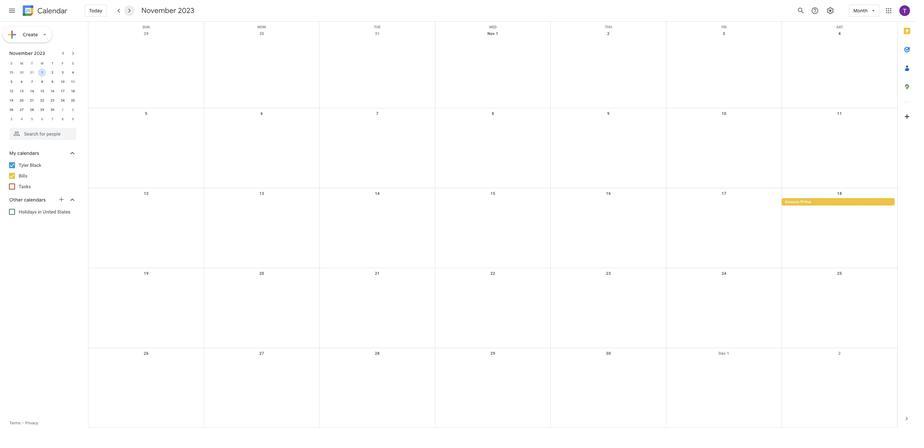 Task type: vqa. For each thing, say whether or not it's contained in the screenshot.


Task type: describe. For each thing, give the bounding box(es) containing it.
tue
[[374, 25, 381, 29]]

21 element
[[28, 97, 36, 105]]

24 inside row group
[[61, 99, 65, 102]]

16 element
[[48, 87, 56, 95]]

7 inside row
[[51, 117, 53, 121]]

black
[[30, 163, 41, 168]]

1 vertical spatial november
[[9, 50, 33, 56]]

11 for sun
[[837, 111, 842, 116]]

28 for dec 1
[[375, 352, 380, 356]]

30 inside october 30 element
[[20, 71, 24, 74]]

22 inside grid
[[491, 272, 495, 276]]

28 for 1
[[30, 108, 34, 112]]

14 inside grid
[[375, 192, 380, 196]]

row containing 3
[[6, 115, 78, 124]]

26 element
[[7, 106, 15, 114]]

december 6 element
[[38, 115, 46, 123]]

privacy
[[25, 421, 38, 426]]

thu
[[605, 25, 612, 29]]

calendar
[[37, 6, 67, 16]]

in
[[38, 210, 42, 215]]

19 inside "november 2023" grid
[[10, 99, 13, 102]]

15 element
[[38, 87, 46, 95]]

7 for november 2023
[[31, 80, 33, 84]]

privacy link
[[25, 421, 38, 426]]

23 element
[[48, 97, 56, 105]]

23 inside row group
[[51, 99, 54, 102]]

1 vertical spatial 19
[[144, 272, 149, 276]]

create
[[23, 32, 38, 38]]

0 vertical spatial 31
[[375, 31, 380, 36]]

1 right dec
[[727, 352, 729, 356]]

1 cell from the left
[[88, 199, 204, 207]]

8 inside row
[[62, 117, 64, 121]]

9 for sun
[[607, 111, 610, 116]]

december 5 element
[[28, 115, 36, 123]]

9 for november 2023
[[51, 80, 53, 84]]

19 element
[[7, 97, 15, 105]]

row containing s
[[6, 59, 78, 68]]

december 9 element
[[69, 115, 77, 123]]

15 inside 15 element
[[40, 89, 44, 93]]

28 element
[[28, 106, 36, 114]]

6 for sun
[[261, 111, 263, 116]]

1 horizontal spatial 4
[[72, 71, 74, 74]]

1 horizontal spatial 2023
[[178, 6, 194, 15]]

18 inside grid
[[837, 192, 842, 196]]

tyler black
[[19, 163, 41, 168]]

14 element
[[28, 87, 36, 95]]

21 inside grid
[[375, 272, 380, 276]]

29 element
[[38, 106, 46, 114]]

december 2 element
[[69, 106, 77, 114]]

5 inside row
[[31, 117, 33, 121]]

my calendars button
[[1, 148, 83, 159]]

10 element
[[59, 78, 67, 86]]

october 29 element
[[7, 69, 15, 77]]

grid containing 29
[[88, 22, 898, 429]]

main drawer image
[[8, 7, 16, 15]]

24 element
[[59, 97, 67, 105]]

26 for dec 1
[[144, 352, 149, 356]]

calendar heading
[[36, 6, 67, 16]]

w
[[41, 62, 44, 65]]

december 8 element
[[59, 115, 67, 123]]

holidays in united states
[[19, 210, 71, 215]]

1 vertical spatial 12
[[144, 192, 149, 196]]

dec 1
[[719, 352, 729, 356]]

5 for sun
[[145, 111, 147, 116]]

1 horizontal spatial 15
[[491, 192, 495, 196]]

sun
[[142, 25, 150, 29]]

terms
[[9, 421, 21, 426]]

today
[[89, 8, 102, 14]]

8 for november 2023
[[41, 80, 43, 84]]

5 for november 2023
[[11, 80, 12, 84]]

row containing sun
[[88, 22, 898, 29]]

december 7 element
[[48, 115, 56, 123]]

sat
[[837, 25, 843, 29]]

row group containing 29
[[6, 68, 78, 124]]

18 inside row group
[[71, 89, 75, 93]]

25 inside row group
[[71, 99, 75, 102]]

nov 1
[[488, 31, 498, 36]]

today button
[[85, 3, 107, 19]]

amazon prime
[[785, 200, 811, 205]]

12 element
[[7, 87, 15, 95]]

22 element
[[38, 97, 46, 105]]

30 inside 30 element
[[51, 108, 54, 112]]

1 horizontal spatial 23
[[606, 272, 611, 276]]

november 2023 grid
[[6, 59, 78, 124]]

14 inside "element"
[[30, 89, 34, 93]]

4 cell from the left
[[666, 199, 782, 207]]

24 inside grid
[[722, 272, 726, 276]]

16 inside row group
[[51, 89, 54, 93]]

2 cell from the left
[[320, 199, 435, 207]]

1 down 24 element
[[62, 108, 64, 112]]

other calendars
[[9, 197, 46, 203]]

1 vertical spatial 3
[[62, 71, 64, 74]]

13 inside grid
[[259, 192, 264, 196]]

20 inside grid
[[259, 272, 264, 276]]

my calendars list
[[1, 160, 83, 192]]



Task type: locate. For each thing, give the bounding box(es) containing it.
3 cell from the left
[[435, 199, 551, 207]]

0 vertical spatial 3
[[723, 31, 725, 36]]

5
[[11, 80, 12, 84], [145, 111, 147, 116], [31, 117, 33, 121]]

1 vertical spatial 18
[[837, 192, 842, 196]]

0 vertical spatial 11
[[71, 80, 75, 84]]

0 horizontal spatial 31
[[30, 71, 34, 74]]

calendar element
[[21, 4, 67, 19]]

2 vertical spatial 4
[[21, 117, 23, 121]]

1 horizontal spatial 26
[[144, 352, 149, 356]]

31 down tue
[[375, 31, 380, 36]]

1 vertical spatial 6
[[261, 111, 263, 116]]

1 horizontal spatial 22
[[491, 272, 495, 276]]

9 inside row
[[72, 117, 74, 121]]

1 horizontal spatial 13
[[259, 192, 264, 196]]

2 vertical spatial 9
[[72, 117, 74, 121]]

1 horizontal spatial 7
[[51, 117, 53, 121]]

2 vertical spatial 7
[[51, 117, 53, 121]]

my calendars
[[9, 150, 39, 156]]

december 4 element
[[18, 115, 26, 123]]

–
[[22, 421, 24, 426]]

0 vertical spatial calendars
[[17, 150, 39, 156]]

12
[[10, 89, 13, 93], [144, 192, 149, 196]]

november
[[141, 6, 176, 15], [9, 50, 33, 56]]

0 vertical spatial 23
[[51, 99, 54, 102]]

1 vertical spatial 15
[[491, 192, 495, 196]]

other calendars button
[[1, 195, 83, 206]]

1 vertical spatial 8
[[492, 111, 494, 116]]

31 inside row group
[[30, 71, 34, 74]]

1 horizontal spatial 19
[[144, 272, 149, 276]]

december 3 element
[[7, 115, 15, 123]]

november 2023
[[141, 6, 194, 15], [9, 50, 45, 56]]

13 element
[[18, 87, 26, 95]]

1 vertical spatial 23
[[606, 272, 611, 276]]

t left f
[[51, 62, 53, 65]]

0 horizontal spatial 8
[[41, 80, 43, 84]]

11 element
[[69, 78, 77, 86]]

18 down '11' element
[[71, 89, 75, 93]]

row group
[[6, 68, 78, 124]]

amazon
[[785, 200, 800, 205]]

1 vertical spatial 28
[[375, 352, 380, 356]]

2 vertical spatial 5
[[31, 117, 33, 121]]

20
[[20, 99, 24, 102], [259, 272, 264, 276]]

0 vertical spatial 20
[[20, 99, 24, 102]]

calendars for other calendars
[[24, 197, 46, 203]]

2 horizontal spatial 8
[[492, 111, 494, 116]]

21
[[30, 99, 34, 102], [375, 272, 380, 276]]

3 down 26 element
[[11, 117, 12, 121]]

2 horizontal spatial 6
[[261, 111, 263, 116]]

october 31 element
[[28, 69, 36, 77]]

0 vertical spatial 5
[[11, 80, 12, 84]]

1 horizontal spatial 10
[[722, 111, 726, 116]]

0 horizontal spatial 14
[[30, 89, 34, 93]]

26 inside 26 element
[[10, 108, 13, 112]]

terms – privacy
[[9, 421, 38, 426]]

united
[[43, 210, 56, 215]]

calendars inside my calendars dropdown button
[[17, 150, 39, 156]]

0 vertical spatial 10
[[61, 80, 65, 84]]

amazon prime button
[[782, 199, 895, 206]]

3
[[723, 31, 725, 36], [62, 71, 64, 74], [11, 117, 12, 121]]

2 s from the left
[[72, 62, 74, 65]]

month
[[854, 8, 868, 14]]

31 right october 30 element
[[30, 71, 34, 74]]

1 cell
[[37, 68, 47, 77]]

terms link
[[9, 421, 21, 426]]

m
[[20, 62, 23, 65]]

1 horizontal spatial 6
[[41, 117, 43, 121]]

26 for 1
[[10, 108, 13, 112]]

30
[[259, 31, 264, 36], [20, 71, 24, 74], [51, 108, 54, 112], [606, 352, 611, 356]]

1 horizontal spatial 3
[[62, 71, 64, 74]]

None search field
[[0, 125, 83, 140]]

0 vertical spatial 17
[[61, 89, 65, 93]]

calendars for my calendars
[[17, 150, 39, 156]]

1 vertical spatial 2023
[[34, 50, 45, 56]]

2 vertical spatial 3
[[11, 117, 12, 121]]

0 vertical spatial 2023
[[178, 6, 194, 15]]

10 inside "november 2023" grid
[[61, 80, 65, 84]]

settings menu image
[[826, 7, 834, 15]]

0 horizontal spatial 26
[[10, 108, 13, 112]]

30 element
[[48, 106, 56, 114]]

31
[[375, 31, 380, 36], [30, 71, 34, 74]]

4 up '11' element
[[72, 71, 74, 74]]

wed
[[489, 25, 497, 29]]

27
[[20, 108, 24, 112], [259, 352, 264, 356]]

1 horizontal spatial november
[[141, 6, 176, 15]]

10
[[61, 80, 65, 84], [722, 111, 726, 116]]

4 down sat
[[838, 31, 841, 36]]

0 horizontal spatial 3
[[11, 117, 12, 121]]

december 1 element
[[59, 106, 67, 114]]

0 vertical spatial 28
[[30, 108, 34, 112]]

3 inside row
[[11, 117, 12, 121]]

11 inside row group
[[71, 80, 75, 84]]

10 for sun
[[722, 111, 726, 116]]

3 down f
[[62, 71, 64, 74]]

7 inside grid
[[376, 111, 379, 116]]

27 for 1
[[20, 108, 24, 112]]

1 vertical spatial 7
[[376, 111, 379, 116]]

2 horizontal spatial 5
[[145, 111, 147, 116]]

2 t from the left
[[51, 62, 53, 65]]

4 down 27 element
[[21, 117, 23, 121]]

1 horizontal spatial 16
[[606, 192, 611, 196]]

25 inside grid
[[837, 272, 842, 276]]

1 right "nov"
[[496, 31, 498, 36]]

6 inside grid
[[261, 111, 263, 116]]

18
[[71, 89, 75, 93], [837, 192, 842, 196]]

0 horizontal spatial 5
[[11, 80, 12, 84]]

0 horizontal spatial 11
[[71, 80, 75, 84]]

2023
[[178, 6, 194, 15], [34, 50, 45, 56]]

28 inside "november 2023" grid
[[30, 108, 34, 112]]

add other calendars image
[[58, 197, 65, 203]]

0 horizontal spatial 28
[[30, 108, 34, 112]]

month button
[[849, 3, 879, 19]]

6
[[21, 80, 23, 84], [261, 111, 263, 116], [41, 117, 43, 121]]

12 inside 12 element
[[10, 89, 13, 93]]

row
[[88, 22, 898, 29], [88, 28, 898, 108], [6, 59, 78, 68], [6, 68, 78, 77], [6, 77, 78, 87], [6, 87, 78, 96], [6, 96, 78, 105], [6, 105, 78, 115], [88, 108, 898, 189], [6, 115, 78, 124], [88, 189, 898, 269], [88, 269, 898, 349], [88, 349, 898, 429]]

calendars up in
[[24, 197, 46, 203]]

create button
[[3, 27, 52, 43]]

29
[[144, 31, 149, 36], [10, 71, 13, 74], [40, 108, 44, 112], [491, 352, 495, 356]]

1 vertical spatial 22
[[491, 272, 495, 276]]

1 horizontal spatial 9
[[72, 117, 74, 121]]

1 t from the left
[[31, 62, 33, 65]]

27 inside row group
[[20, 108, 24, 112]]

14
[[30, 89, 34, 93], [375, 192, 380, 196]]

1 vertical spatial 4
[[72, 71, 74, 74]]

november 2023 up sun
[[141, 6, 194, 15]]

3 down fri
[[723, 31, 725, 36]]

13 inside row group
[[20, 89, 24, 93]]

1 horizontal spatial 25
[[837, 272, 842, 276]]

calendars inside other calendars dropdown button
[[24, 197, 46, 203]]

27 element
[[18, 106, 26, 114]]

1 horizontal spatial november 2023
[[141, 6, 194, 15]]

1 horizontal spatial s
[[72, 62, 74, 65]]

grid
[[88, 22, 898, 429]]

17 element
[[59, 87, 67, 95]]

1 down w
[[41, 71, 43, 74]]

2 horizontal spatial 7
[[376, 111, 379, 116]]

0 horizontal spatial 12
[[10, 89, 13, 93]]

0 vertical spatial 12
[[10, 89, 13, 93]]

1 vertical spatial 10
[[722, 111, 726, 116]]

0 horizontal spatial 17
[[61, 89, 65, 93]]

other
[[9, 197, 23, 203]]

0 horizontal spatial 4
[[21, 117, 23, 121]]

0 vertical spatial november
[[141, 6, 176, 15]]

27 inside grid
[[259, 352, 264, 356]]

6 for november 2023
[[21, 80, 23, 84]]

fri
[[722, 25, 727, 29]]

2 horizontal spatial 9
[[607, 111, 610, 116]]

0 vertical spatial november 2023
[[141, 6, 194, 15]]

25
[[71, 99, 75, 102], [837, 272, 842, 276]]

t
[[31, 62, 33, 65], [51, 62, 53, 65]]

9
[[51, 80, 53, 84], [607, 111, 610, 116], [72, 117, 74, 121]]

1 vertical spatial 17
[[722, 192, 726, 196]]

5 inside grid
[[145, 111, 147, 116]]

s right f
[[72, 62, 74, 65]]

1 vertical spatial calendars
[[24, 197, 46, 203]]

s up october 29 element
[[10, 62, 12, 65]]

0 vertical spatial 8
[[41, 80, 43, 84]]

0 horizontal spatial 21
[[30, 99, 34, 102]]

0 horizontal spatial 23
[[51, 99, 54, 102]]

7 for sun
[[376, 111, 379, 116]]

0 vertical spatial 7
[[31, 80, 33, 84]]

11 for november 2023
[[71, 80, 75, 84]]

0 vertical spatial 9
[[51, 80, 53, 84]]

1 horizontal spatial 21
[[375, 272, 380, 276]]

november 2023 up m
[[9, 50, 45, 56]]

26
[[10, 108, 13, 112], [144, 352, 149, 356]]

1 horizontal spatial 8
[[62, 117, 64, 121]]

8
[[41, 80, 43, 84], [492, 111, 494, 116], [62, 117, 64, 121]]

calendars
[[17, 150, 39, 156], [24, 197, 46, 203]]

0 horizontal spatial 25
[[71, 99, 75, 102]]

20 element
[[18, 97, 26, 105]]

1 vertical spatial 31
[[30, 71, 34, 74]]

20 inside row group
[[20, 99, 24, 102]]

0 horizontal spatial november 2023
[[9, 50, 45, 56]]

6 inside row
[[41, 117, 43, 121]]

1 horizontal spatial 24
[[722, 272, 726, 276]]

18 up "amazon prime" button
[[837, 192, 842, 196]]

1
[[496, 31, 498, 36], [41, 71, 43, 74], [62, 108, 64, 112], [727, 352, 729, 356]]

17 inside "november 2023" grid
[[61, 89, 65, 93]]

26 inside grid
[[144, 352, 149, 356]]

1 vertical spatial 11
[[837, 111, 842, 116]]

1 vertical spatial november 2023
[[9, 50, 45, 56]]

0 horizontal spatial 20
[[20, 99, 24, 102]]

0 vertical spatial 15
[[40, 89, 44, 93]]

bills
[[19, 173, 27, 179]]

1 horizontal spatial t
[[51, 62, 53, 65]]

november up sun
[[141, 6, 176, 15]]

23
[[51, 99, 54, 102], [606, 272, 611, 276]]

states
[[57, 210, 71, 215]]

1 s from the left
[[10, 62, 12, 65]]

october 30 element
[[18, 69, 26, 77]]

22
[[40, 99, 44, 102], [491, 272, 495, 276]]

7
[[31, 80, 33, 84], [376, 111, 379, 116], [51, 117, 53, 121]]

2
[[607, 31, 610, 36], [51, 71, 53, 74], [72, 108, 74, 112], [838, 352, 841, 356]]

november up m
[[9, 50, 33, 56]]

18 element
[[69, 87, 77, 95]]

2 vertical spatial 6
[[41, 117, 43, 121]]

1 horizontal spatial 27
[[259, 352, 264, 356]]

1 horizontal spatial 17
[[722, 192, 726, 196]]

4 inside row
[[21, 117, 23, 121]]

holidays
[[19, 210, 37, 215]]

1 inside cell
[[41, 71, 43, 74]]

28
[[30, 108, 34, 112], [375, 352, 380, 356]]

0 vertical spatial 24
[[61, 99, 65, 102]]

mon
[[258, 25, 266, 29]]

0 vertical spatial 18
[[71, 89, 75, 93]]

21 inside row group
[[30, 99, 34, 102]]

11 inside grid
[[837, 111, 842, 116]]

25 element
[[69, 97, 77, 105]]

8 for sun
[[492, 111, 494, 116]]

17
[[61, 89, 65, 93], [722, 192, 726, 196]]

prime
[[801, 200, 811, 205]]

10 for november 2023
[[61, 80, 65, 84]]

tasks
[[19, 184, 31, 190]]

22 inside row group
[[40, 99, 44, 102]]

0 horizontal spatial 10
[[61, 80, 65, 84]]

nov
[[488, 31, 495, 36]]

calendars up tyler black
[[17, 150, 39, 156]]

0 vertical spatial 13
[[20, 89, 24, 93]]

4
[[838, 31, 841, 36], [72, 71, 74, 74], [21, 117, 23, 121]]

t up october 31 element
[[31, 62, 33, 65]]

2 horizontal spatial 3
[[723, 31, 725, 36]]

0 horizontal spatial 27
[[20, 108, 24, 112]]

0 horizontal spatial 6
[[21, 80, 23, 84]]

cell
[[88, 199, 204, 207], [320, 199, 435, 207], [435, 199, 551, 207], [666, 199, 782, 207]]

0 vertical spatial 22
[[40, 99, 44, 102]]

dec
[[719, 352, 726, 356]]

27 for dec 1
[[259, 352, 264, 356]]

s
[[10, 62, 12, 65], [72, 62, 74, 65]]

0 horizontal spatial november
[[9, 50, 33, 56]]

1 vertical spatial 16
[[606, 192, 611, 196]]

0 vertical spatial 4
[[838, 31, 841, 36]]

19
[[10, 99, 13, 102], [144, 272, 149, 276]]

f
[[62, 62, 64, 65]]

tab list
[[898, 22, 916, 410]]

1 vertical spatial 27
[[259, 352, 264, 356]]

1 horizontal spatial 18
[[837, 192, 842, 196]]

13
[[20, 89, 24, 93], [259, 192, 264, 196]]

Search for people text field
[[13, 128, 72, 140]]

1 vertical spatial 24
[[722, 272, 726, 276]]

tyler
[[19, 163, 29, 168]]

24
[[61, 99, 65, 102], [722, 272, 726, 276]]

0 vertical spatial 14
[[30, 89, 34, 93]]

1 vertical spatial 26
[[144, 352, 149, 356]]

11
[[71, 80, 75, 84], [837, 111, 842, 116]]

15
[[40, 89, 44, 93], [491, 192, 495, 196]]

my
[[9, 150, 16, 156]]

16
[[51, 89, 54, 93], [606, 192, 611, 196]]

1 vertical spatial 14
[[375, 192, 380, 196]]



